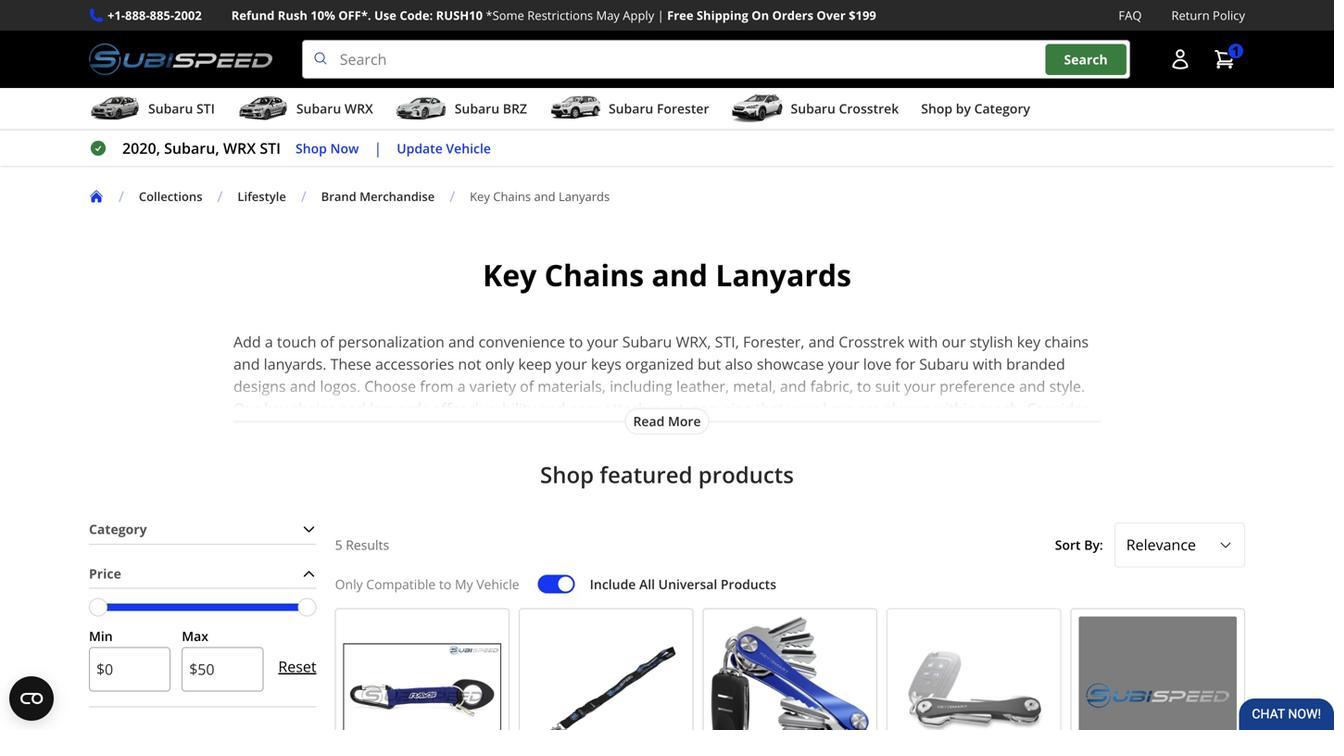 Task type: locate. For each thing, give the bounding box(es) containing it.
keys up materials,
[[591, 354, 622, 374]]

shop left now
[[296, 139, 327, 157]]

on
[[752, 7, 769, 24]]

10%
[[311, 7, 335, 24]]

style.
[[1050, 376, 1085, 396]]

a down "sparco,"
[[566, 443, 574, 463]]

sti up 2020, subaru, wrx sti
[[196, 100, 215, 117]]

0 horizontal spatial of
[[320, 332, 334, 352]]

1 horizontal spatial sti
[[260, 138, 281, 158]]

0 vertical spatial sti
[[196, 100, 215, 117]]

rays bottle & key holder-blue - universal image
[[343, 617, 501, 730]]

subaru left forester on the top of the page
[[609, 100, 654, 117]]

wrx down a subaru wrx thumbnail image
[[223, 138, 256, 158]]

885-
[[150, 7, 174, 24]]

key down jdm
[[652, 443, 675, 463]]

minimum slider
[[89, 598, 107, 617]]

max
[[182, 627, 208, 645]]

lanyards.
[[264, 354, 327, 374]]

lanyards down a subaru forester thumbnail image
[[559, 188, 610, 205]]

shop
[[921, 100, 953, 117], [296, 139, 327, 157], [540, 460, 594, 490]]

and
[[534, 188, 556, 205], [652, 255, 708, 295], [448, 332, 475, 352], [809, 332, 835, 352], [234, 354, 260, 374], [290, 376, 316, 396], [780, 376, 807, 396], [1019, 376, 1046, 396], [340, 399, 366, 419], [539, 399, 566, 419], [626, 421, 652, 441], [943, 421, 969, 441]]

a
[[265, 332, 273, 352], [458, 376, 466, 396], [566, 443, 574, 463]]

over
[[817, 7, 846, 24]]

1 vertical spatial sti
[[260, 138, 281, 158]]

1 horizontal spatial with
[[909, 332, 938, 352]]

to
[[569, 332, 583, 352], [857, 376, 872, 396], [439, 575, 452, 593]]

return
[[1172, 7, 1210, 24]]

lifestyle
[[238, 188, 286, 205]]

chains down brz
[[493, 188, 531, 205]]

1 vertical spatial with
[[973, 354, 1003, 374]]

accessories
[[375, 354, 454, 374]]

compatible
[[366, 575, 436, 593]]

shop down "sparco,"
[[540, 460, 594, 490]]

0 horizontal spatial |
[[374, 138, 382, 158]]

0 horizontal spatial sti
[[196, 100, 215, 117]]

/ for collections
[[119, 186, 124, 206]]

| left free at the right of page
[[658, 7, 664, 24]]

passion
[[917, 443, 970, 463]]

1 vertical spatial key
[[264, 399, 288, 419]]

0 horizontal spatial keys
[[591, 354, 622, 374]]

0 vertical spatial key
[[470, 188, 490, 205]]

2 vertical spatial to
[[439, 575, 452, 593]]

wrx,
[[676, 332, 711, 352]]

1 horizontal spatial chains
[[1045, 332, 1089, 352]]

0 vertical spatial for
[[896, 354, 916, 374]]

2 vertical spatial a
[[566, 443, 574, 463]]

subaru brz
[[455, 100, 527, 117]]

key up convenience
[[483, 255, 537, 295]]

2 crosstrek from the top
[[839, 332, 905, 352]]

attachment,
[[604, 399, 688, 419]]

key chains and lanyards up wrx,
[[483, 255, 852, 295]]

more
[[668, 412, 701, 430]]

2 horizontal spatial a
[[566, 443, 574, 463]]

3 / from the left
[[301, 186, 306, 206]]

refund rush 10% off*. use code: rush10 *some restrictions may apply | free shipping on orders over $199
[[231, 7, 877, 24]]

with down accessories,
[[533, 443, 562, 463]]

lanyards
[[370, 399, 429, 419]]

a right add
[[265, 332, 273, 352]]

keysmart aluminum compact key organizer (blue) - universal image
[[711, 617, 869, 730]]

1 vertical spatial keys
[[823, 399, 854, 419]]

lanyard
[[739, 443, 791, 463]]

1 vertical spatial shop
[[296, 139, 327, 157]]

1 vertical spatial |
[[374, 138, 382, 158]]

0 vertical spatial a
[[265, 332, 273, 352]]

variety
[[470, 376, 516, 396]]

/
[[119, 186, 124, 206], [217, 186, 223, 206], [301, 186, 306, 206], [450, 186, 455, 206]]

/ for lifestyle
[[217, 186, 223, 206]]

0 vertical spatial keys
[[591, 354, 622, 374]]

0 horizontal spatial shop
[[296, 139, 327, 157]]

vehicle right "my" on the bottom left of the page
[[477, 575, 520, 593]]

0 vertical spatial |
[[658, 7, 664, 24]]

1 vertical spatial key chains and lanyards
[[483, 255, 852, 295]]

1 horizontal spatial chains
[[545, 255, 644, 295]]

rush
[[278, 7, 308, 24]]

all
[[639, 575, 655, 593]]

subaru left brz
[[455, 100, 500, 117]]

apply
[[623, 7, 654, 24]]

maximum slider
[[298, 598, 317, 617]]

subaru down like
[[322, 443, 372, 463]]

1 vertical spatial crosstrek
[[839, 332, 905, 352]]

home image
[[89, 189, 104, 204]]

code:
[[400, 7, 433, 24]]

update
[[397, 139, 443, 157]]

personalization
[[338, 332, 445, 352]]

craftsmanship
[[840, 421, 939, 441]]

for up 'or'
[[730, 421, 750, 441]]

with down stylish
[[973, 354, 1003, 374]]

keys
[[591, 354, 622, 374], [823, 399, 854, 419]]

convenience
[[479, 332, 565, 352]]

subaru sti
[[148, 100, 215, 117]]

chains down key chains and lanyards link
[[545, 255, 644, 295]]

only compatible to my vehicle
[[335, 575, 520, 593]]

sti down a subaru wrx thumbnail image
[[260, 138, 281, 158]]

of down keep
[[520, 376, 534, 396]]

1 horizontal spatial of
[[520, 376, 534, 396]]

shop for shop featured products
[[540, 460, 594, 490]]

logos.
[[320, 376, 361, 396]]

shop inside 'link'
[[296, 139, 327, 157]]

category
[[974, 100, 1030, 117]]

/ right home icon
[[119, 186, 124, 206]]

0 horizontal spatial chains
[[291, 399, 336, 419]]

key down update vehicle button
[[470, 188, 490, 205]]

1 horizontal spatial |
[[658, 7, 664, 24]]

subispeed key chain lanyard - universal image
[[527, 617, 685, 730]]

/ down update vehicle button
[[450, 186, 455, 206]]

keep
[[518, 354, 552, 374]]

1 crosstrek from the top
[[839, 100, 899, 117]]

sport
[[688, 421, 726, 441]]

vehicle down subaru brz dropdown button
[[446, 139, 491, 157]]

branded
[[1007, 354, 1065, 374]]

lifestyle link
[[238, 188, 301, 205], [238, 188, 286, 205]]

vehicle
[[446, 139, 491, 157], [477, 575, 520, 593]]

1 vertical spatial wrx
[[223, 138, 256, 158]]

1 horizontal spatial lanyards
[[716, 255, 852, 295]]

key up branded
[[1017, 332, 1041, 352]]

1 horizontal spatial shop
[[540, 460, 594, 490]]

category
[[89, 520, 147, 538]]

to up materials,
[[569, 332, 583, 352]]

shop by category button
[[921, 92, 1030, 129]]

0 horizontal spatial key
[[264, 399, 288, 419]]

price
[[89, 565, 121, 582]]

a down not
[[458, 376, 466, 396]]

1 horizontal spatial a
[[458, 376, 466, 396]]

0 horizontal spatial chains
[[493, 188, 531, 205]]

1 horizontal spatial wrx
[[345, 100, 373, 117]]

return policy
[[1172, 7, 1245, 24]]

for right the love
[[896, 354, 916, 374]]

4 / from the left
[[450, 186, 455, 206]]

/ left brand
[[301, 186, 306, 206]]

0 vertical spatial lanyards
[[559, 188, 610, 205]]

chains
[[1045, 332, 1089, 352], [291, 399, 336, 419]]

1 vertical spatial key
[[483, 255, 537, 295]]

to left "my" on the bottom left of the page
[[439, 575, 452, 593]]

key
[[1017, 332, 1041, 352], [264, 399, 288, 419], [652, 443, 675, 463]]

key chains and lanyards down brz
[[470, 188, 610, 205]]

or
[[720, 443, 735, 463]]

|
[[658, 7, 664, 24], [374, 138, 382, 158]]

sort by:
[[1055, 536, 1103, 554]]

brand merchandise
[[321, 188, 435, 205]]

with left the our
[[909, 332, 938, 352]]

1 horizontal spatial that
[[795, 443, 823, 463]]

wrx
[[345, 100, 373, 117], [223, 138, 256, 158]]

reset
[[278, 656, 317, 676]]

subaru down lanyards
[[367, 421, 417, 441]]

1 / from the left
[[119, 186, 124, 206]]

suit
[[875, 376, 901, 396]]

for
[[896, 354, 916, 374], [730, 421, 750, 441], [974, 443, 994, 463]]

2020, subaru, wrx sti
[[122, 138, 281, 158]]

wrx up now
[[345, 100, 373, 117]]

0 vertical spatial wrx
[[345, 100, 373, 117]]

reflects
[[827, 443, 878, 463]]

1 button
[[1205, 41, 1245, 78]]

2 vertical spatial shop
[[540, 460, 594, 490]]

2 vertical spatial for
[[974, 443, 994, 463]]

2 / from the left
[[217, 186, 223, 206]]

key
[[470, 188, 490, 205], [483, 255, 537, 295]]

lanyards up forester,
[[716, 255, 852, 295]]

1 horizontal spatial to
[[569, 332, 583, 352]]

subaru,
[[164, 138, 219, 158]]

experience
[[453, 443, 529, 463]]

to up are
[[857, 376, 872, 396]]

keys down the fabric,
[[823, 399, 854, 419]]

include
[[590, 575, 636, 593]]

shop for shop by category
[[921, 100, 953, 117]]

2 vertical spatial key
[[652, 443, 675, 463]]

0 vertical spatial shop
[[921, 100, 953, 117]]

shop inside dropdown button
[[921, 100, 953, 117]]

select... image
[[1219, 538, 1233, 553]]

subaru down the our
[[920, 354, 969, 374]]

a subaru forester thumbnail image image
[[549, 95, 601, 122]]

stylish
[[970, 332, 1013, 352]]

0 vertical spatial that
[[756, 399, 784, 419]]

chains up branded
[[1045, 332, 1089, 352]]

including
[[610, 376, 673, 396]]

0 horizontal spatial for
[[730, 421, 750, 441]]

a subaru crosstrek thumbnail image image
[[732, 95, 784, 122]]

add a touch of personalization and convenience to your subaru wrx, sti, forester, and crosstrek with our stylish key chains and lanyards. these accessories not only keep your keys organized but also showcase your love for subaru with branded designs and logos. choose from a variety of materials, including leather, metal, and fabric, to suit your preference and style. our key chains and lanyards offer durability and easy attachment, ensuring that your keys are always within reach. consider manufacturers like subaru genuine accessories, sparco, and jdm sport for their quality craftsmanship and unique designs. elevate your subaru ownership experience with a distinctive key chain or lanyard that reflects your passion for the brand.
[[234, 332, 1089, 463]]

organized
[[626, 354, 694, 374]]

1 horizontal spatial for
[[896, 354, 916, 374]]

distinctive
[[578, 443, 648, 463]]

5 results
[[335, 536, 389, 554]]

1 vertical spatial to
[[857, 376, 872, 396]]

chains down logos.
[[291, 399, 336, 419]]

that down quality
[[795, 443, 823, 463]]

for left the the
[[974, 443, 994, 463]]

Min text field
[[89, 647, 171, 692]]

| right now
[[374, 138, 382, 158]]

subaru crosstrek
[[791, 100, 899, 117]]

that up their
[[756, 399, 784, 419]]

/ left lifestyle in the left top of the page
[[217, 186, 223, 206]]

orders
[[772, 7, 814, 24]]

of right touch
[[320, 332, 334, 352]]

0 vertical spatial vehicle
[[446, 139, 491, 157]]

1 vertical spatial vehicle
[[477, 575, 520, 593]]

search button
[[1046, 44, 1127, 75]]

1 vertical spatial for
[[730, 421, 750, 441]]

key up manufacturers
[[264, 399, 288, 419]]

accessories,
[[483, 421, 567, 441]]

0 vertical spatial crosstrek
[[839, 100, 899, 117]]

1 horizontal spatial key
[[652, 443, 675, 463]]

0 horizontal spatial with
[[533, 443, 562, 463]]

2 horizontal spatial key
[[1017, 332, 1041, 352]]

shop left by
[[921, 100, 953, 117]]

2 horizontal spatial shop
[[921, 100, 953, 117]]

easy
[[569, 399, 600, 419]]



Task type: describe. For each thing, give the bounding box(es) containing it.
search
[[1064, 50, 1108, 68]]

genuine
[[421, 421, 479, 441]]

1
[[1232, 42, 1240, 60]]

free
[[667, 7, 694, 24]]

0 vertical spatial with
[[909, 332, 938, 352]]

return policy link
[[1172, 6, 1245, 25]]

sti,
[[715, 332, 739, 352]]

subaru wrx button
[[237, 92, 373, 129]]

durability
[[470, 399, 535, 419]]

+1-
[[107, 7, 125, 24]]

+1-888-885-2002 link
[[107, 6, 202, 25]]

sti inside subaru sti dropdown button
[[196, 100, 215, 117]]

shop by category
[[921, 100, 1030, 117]]

0 horizontal spatial lanyards
[[559, 188, 610, 205]]

the
[[998, 443, 1020, 463]]

2 horizontal spatial with
[[973, 354, 1003, 374]]

0 horizontal spatial wrx
[[223, 138, 256, 158]]

choose
[[364, 376, 416, 396]]

always
[[884, 399, 930, 419]]

shop now
[[296, 139, 359, 157]]

subaru wrx
[[296, 100, 373, 117]]

a subaru sti thumbnail image image
[[89, 95, 141, 122]]

faq link
[[1119, 6, 1142, 25]]

1 horizontal spatial keys
[[823, 399, 854, 419]]

keysmart aluminum compact key organizer (black) - universal image
[[895, 617, 1053, 730]]

2002
[[174, 7, 202, 24]]

now
[[330, 139, 359, 157]]

Select... button
[[1115, 523, 1245, 568]]

wrx inside dropdown button
[[345, 100, 373, 117]]

fabric,
[[810, 376, 853, 396]]

forester
[[657, 100, 709, 117]]

also
[[725, 354, 753, 374]]

by:
[[1084, 536, 1103, 554]]

0 horizontal spatial that
[[756, 399, 784, 419]]

2020,
[[122, 138, 160, 158]]

are
[[858, 399, 880, 419]]

designs.
[[1025, 421, 1082, 441]]

collections
[[139, 188, 203, 205]]

min
[[89, 627, 113, 645]]

update vehicle button
[[397, 138, 491, 159]]

crosstrek inside dropdown button
[[839, 100, 899, 117]]

ensuring
[[692, 399, 752, 419]]

unique
[[973, 421, 1022, 441]]

results
[[346, 536, 389, 554]]

Max text field
[[182, 647, 264, 692]]

crosstrek inside "add a touch of personalization and convenience to your subaru wrx, sti, forester, and crosstrek with our stylish key chains and lanyards. these accessories not only keep your keys organized but also showcase your love for subaru with branded designs and logos. choose from a variety of materials, including leather, metal, and fabric, to suit your preference and style. our key chains and lanyards offer durability and easy attachment, ensuring that your keys are always within reach. consider manufacturers like subaru genuine accessories, sparco, and jdm sport for their quality craftsmanship and unique designs. elevate your subaru ownership experience with a distinctive key chain or lanyard that reflects your passion for the brand."
[[839, 332, 905, 352]]

offer
[[433, 399, 466, 419]]

5
[[335, 536, 343, 554]]

0 vertical spatial to
[[569, 332, 583, 352]]

faq
[[1119, 7, 1142, 24]]

add
[[234, 332, 261, 352]]

quality
[[790, 421, 836, 441]]

but
[[698, 354, 721, 374]]

price button
[[89, 560, 317, 588]]

brz
[[503, 100, 527, 117]]

subaru up shop now
[[296, 100, 341, 117]]

brand.
[[1024, 443, 1070, 463]]

these
[[330, 354, 371, 374]]

vehicle inside button
[[446, 139, 491, 157]]

1 vertical spatial chains
[[291, 399, 336, 419]]

subaru forester button
[[549, 92, 709, 129]]

0 horizontal spatial a
[[265, 332, 273, 352]]

featured
[[600, 460, 693, 490]]

forester,
[[743, 332, 805, 352]]

2 horizontal spatial for
[[974, 443, 994, 463]]

touch
[[277, 332, 316, 352]]

button image
[[1169, 48, 1192, 71]]

a subaru brz thumbnail image image
[[395, 95, 447, 122]]

subaru sti button
[[89, 92, 215, 129]]

products
[[721, 575, 777, 593]]

1 vertical spatial lanyards
[[716, 255, 852, 295]]

0 horizontal spatial to
[[439, 575, 452, 593]]

shop for shop now
[[296, 139, 327, 157]]

reset button
[[278, 645, 317, 689]]

shop featured products
[[540, 460, 794, 490]]

1 vertical spatial chains
[[545, 255, 644, 295]]

subispeed logo image
[[89, 40, 272, 79]]

read
[[633, 412, 665, 430]]

rush10
[[436, 7, 483, 24]]

brand merchandise link down update
[[321, 188, 450, 205]]

elevate
[[234, 443, 283, 463]]

products
[[699, 460, 794, 490]]

sparco,
[[571, 421, 622, 441]]

volk racing rays bottle & key holder (black) - universal image
[[1079, 617, 1237, 730]]

universal
[[659, 575, 718, 593]]

subaru up organized
[[622, 332, 672, 352]]

subaru right a subaru crosstrek thumbnail image
[[791, 100, 836, 117]]

1 vertical spatial that
[[795, 443, 823, 463]]

shop now link
[[296, 138, 359, 159]]

off*.
[[338, 7, 371, 24]]

0 vertical spatial chains
[[493, 188, 531, 205]]

1 vertical spatial a
[[458, 376, 466, 396]]

$199
[[849, 7, 877, 24]]

0 vertical spatial chains
[[1045, 332, 1089, 352]]

policy
[[1213, 7, 1245, 24]]

0 vertical spatial key chains and lanyards
[[470, 188, 610, 205]]

0 vertical spatial of
[[320, 332, 334, 352]]

our
[[234, 399, 260, 419]]

a subaru wrx thumbnail image image
[[237, 95, 289, 122]]

brand merchandise link down now
[[321, 188, 435, 205]]

category button
[[89, 515, 317, 544]]

/ for brand merchandise
[[301, 186, 306, 206]]

key chains and lanyards link
[[470, 188, 625, 205]]

materials,
[[538, 376, 606, 396]]

search input field
[[302, 40, 1131, 79]]

open widget image
[[9, 676, 54, 721]]

subaru up subaru,
[[148, 100, 193, 117]]

chain
[[679, 443, 716, 463]]

*some
[[486, 7, 524, 24]]

only
[[485, 354, 514, 374]]

0 vertical spatial key
[[1017, 332, 1041, 352]]

subaru forester
[[609, 100, 709, 117]]

2 horizontal spatial to
[[857, 376, 872, 396]]

their
[[753, 421, 786, 441]]

reach.
[[980, 399, 1023, 419]]

showcase
[[757, 354, 824, 374]]

1 vertical spatial of
[[520, 376, 534, 396]]

update vehicle
[[397, 139, 491, 157]]

include all universal products
[[590, 575, 777, 593]]

2 vertical spatial with
[[533, 443, 562, 463]]



Task type: vqa. For each thing, say whether or not it's contained in the screenshot.
A SUBARU CROSSTREK THUMBNAIL IMAGE at right
yes



